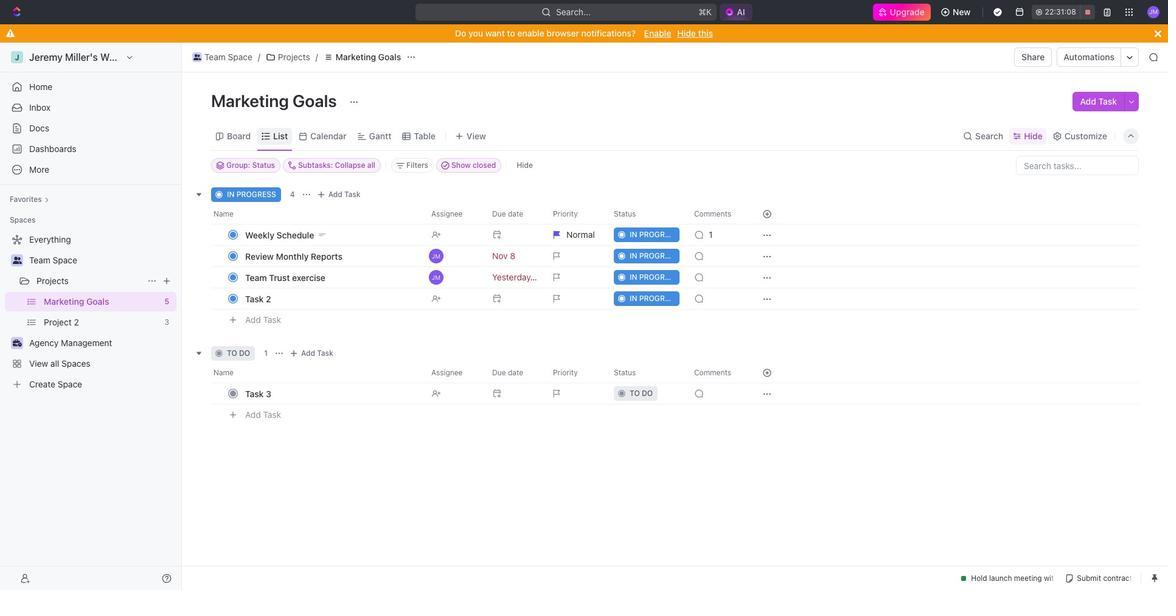Task type: vqa. For each thing, say whether or not it's contained in the screenshot.
the user group icon to the bottom
no



Task type: locate. For each thing, give the bounding box(es) containing it.
4 in progress button from the top
[[607, 288, 687, 310]]

1 vertical spatial view
[[29, 358, 48, 369]]

assignee for 4
[[431, 209, 463, 218]]

marketing goals inside tree
[[44, 296, 109, 307]]

1 assignee from the top
[[431, 209, 463, 218]]

0 horizontal spatial view
[[29, 358, 48, 369]]

1 name from the top
[[214, 209, 234, 218]]

marketing goals
[[336, 52, 401, 62], [211, 91, 340, 111], [44, 296, 109, 307]]

3 in progress button from the top
[[607, 266, 687, 288]]

2 horizontal spatial to
[[630, 389, 640, 398]]

0 horizontal spatial projects
[[37, 276, 69, 286]]

2 assignee from the top
[[431, 368, 463, 377]]

all right collapse
[[367, 161, 375, 170]]

jeremy miller's workspace, , element
[[11, 51, 23, 63]]

2 for project 2
[[74, 317, 79, 327]]

view button
[[451, 127, 490, 144]]

1 horizontal spatial view
[[467, 130, 486, 141]]

0 vertical spatial name button
[[211, 204, 424, 224]]

agency
[[29, 338, 59, 348]]

assignee
[[431, 209, 463, 218], [431, 368, 463, 377]]

0 vertical spatial marketing
[[336, 52, 376, 62]]

user group image
[[193, 54, 201, 60], [12, 257, 22, 264]]

2 in progress button from the top
[[607, 245, 687, 267]]

1 vertical spatial goals
[[293, 91, 337, 111]]

due date for 1
[[492, 368, 523, 377]]

2 vertical spatial to
[[630, 389, 640, 398]]

due date button for 4
[[485, 204, 546, 224]]

1 vertical spatial do
[[642, 389, 653, 398]]

everything link
[[5, 230, 174, 249]]

1 date from the top
[[508, 209, 523, 218]]

2 for ‎task 2
[[266, 294, 271, 304]]

0 horizontal spatial to do
[[227, 349, 250, 358]]

0 vertical spatial spaces
[[10, 215, 36, 224]]

assignee for 1
[[431, 368, 463, 377]]

comments button
[[687, 204, 748, 224], [687, 363, 748, 383]]

add task button down ‎task 2
[[240, 313, 286, 327]]

2 right project
[[74, 317, 79, 327]]

notifications?
[[581, 28, 636, 38]]

2 vertical spatial hide
[[517, 161, 533, 170]]

0 vertical spatial assignee button
[[424, 204, 485, 224]]

hide button
[[512, 158, 538, 173]]

subtasks:
[[298, 161, 333, 170]]

share
[[1022, 52, 1045, 62]]

0 vertical spatial due date button
[[485, 204, 546, 224]]

0 vertical spatial priority button
[[546, 204, 607, 224]]

team space
[[204, 52, 252, 62], [29, 255, 77, 265]]

1 horizontal spatial spaces
[[61, 358, 90, 369]]

2 date from the top
[[508, 368, 523, 377]]

due date
[[492, 209, 523, 218], [492, 368, 523, 377]]

name button
[[211, 204, 424, 224], [211, 363, 424, 383]]

comments for 1st comments dropdown button
[[694, 209, 731, 218]]

comments for 2nd comments dropdown button
[[694, 368, 731, 377]]

1 vertical spatial name
[[214, 368, 234, 377]]

1 due date button from the top
[[485, 204, 546, 224]]

2 vertical spatial goals
[[86, 296, 109, 307]]

2 due date from the top
[[492, 368, 523, 377]]

task
[[1098, 96, 1117, 106], [344, 190, 361, 199], [263, 314, 281, 325], [317, 349, 333, 358], [245, 388, 264, 399], [263, 409, 281, 420]]

browser
[[547, 28, 579, 38]]

0 vertical spatial team
[[204, 52, 226, 62]]

1 horizontal spatial hide
[[677, 28, 696, 38]]

1 vertical spatial marketing goals
[[211, 91, 340, 111]]

0 horizontal spatial team space
[[29, 255, 77, 265]]

0 vertical spatial comments
[[694, 209, 731, 218]]

due for 1
[[492, 368, 506, 377]]

0 horizontal spatial marketing goals link
[[44, 292, 160, 311]]

sidebar navigation
[[0, 43, 184, 590]]

agency management link
[[29, 333, 174, 353]]

spaces
[[10, 215, 36, 224], [61, 358, 90, 369]]

progress for review monthly reports
[[639, 251, 679, 260]]

to do
[[227, 349, 250, 358], [630, 389, 653, 398]]

view up the create on the bottom of page
[[29, 358, 48, 369]]

1 vertical spatial projects link
[[37, 271, 142, 291]]

enable
[[644, 28, 671, 38]]

0 vertical spatial 1
[[709, 229, 713, 240]]

‎task
[[245, 294, 264, 304]]

all inside tree
[[50, 358, 59, 369]]

1 priority from the top
[[553, 209, 578, 218]]

in for review monthly reports
[[630, 251, 637, 260]]

board
[[227, 130, 251, 141]]

0 horizontal spatial team
[[29, 255, 50, 265]]

1 due from the top
[[492, 209, 506, 218]]

spaces down favorites
[[10, 215, 36, 224]]

jm
[[1149, 8, 1158, 15], [432, 252, 441, 260], [432, 274, 441, 281]]

1 vertical spatial projects
[[37, 276, 69, 286]]

0 vertical spatial team space
[[204, 52, 252, 62]]

team inside tree
[[29, 255, 50, 265]]

marketing inside tree
[[44, 296, 84, 307]]

1 horizontal spatial 1
[[709, 229, 713, 240]]

1 vertical spatial to do
[[630, 389, 653, 398]]

0 vertical spatial priority
[[553, 209, 578, 218]]

1 vertical spatial status button
[[607, 363, 687, 383]]

0 vertical spatial user group image
[[193, 54, 201, 60]]

/
[[258, 52, 260, 62], [316, 52, 318, 62]]

hide right closed
[[517, 161, 533, 170]]

view inside tree
[[29, 358, 48, 369]]

status
[[252, 161, 275, 170], [614, 209, 636, 218], [614, 368, 636, 377]]

0 vertical spatial space
[[228, 52, 252, 62]]

space
[[228, 52, 252, 62], [53, 255, 77, 265], [58, 379, 82, 389]]

1 vertical spatial priority
[[553, 368, 578, 377]]

0 vertical spatial name
[[214, 209, 234, 218]]

new
[[953, 7, 971, 17]]

2 status button from the top
[[607, 363, 687, 383]]

2
[[266, 294, 271, 304], [74, 317, 79, 327]]

2 inside "link"
[[74, 317, 79, 327]]

1 horizontal spatial all
[[367, 161, 375, 170]]

1 vertical spatial marketing
[[211, 91, 289, 111]]

0 horizontal spatial marketing
[[44, 296, 84, 307]]

22:31:08 button
[[1032, 5, 1095, 19]]

1 horizontal spatial team
[[204, 52, 226, 62]]

agency management
[[29, 338, 112, 348]]

due
[[492, 209, 506, 218], [492, 368, 506, 377]]

1 vertical spatial date
[[508, 368, 523, 377]]

1 vertical spatial 1
[[264, 349, 268, 358]]

name
[[214, 209, 234, 218], [214, 368, 234, 377]]

task 3 link
[[242, 385, 422, 402]]

search button
[[959, 127, 1007, 144]]

date for 4
[[508, 209, 523, 218]]

1 vertical spatial all
[[50, 358, 59, 369]]

2 horizontal spatial marketing
[[336, 52, 376, 62]]

in
[[227, 190, 234, 199], [630, 230, 637, 239], [630, 251, 637, 260], [630, 273, 637, 282], [630, 294, 637, 303]]

2 priority button from the top
[[546, 363, 607, 383]]

0 vertical spatial 3
[[165, 318, 169, 327]]

1 vertical spatial 3
[[266, 388, 271, 399]]

goals inside tree
[[86, 296, 109, 307]]

assignee button
[[424, 204, 485, 224], [424, 363, 485, 383]]

1 due date from the top
[[492, 209, 523, 218]]

1 inside dropdown button
[[709, 229, 713, 240]]

2 name from the top
[[214, 368, 234, 377]]

2 due from the top
[[492, 368, 506, 377]]

name for 1st 'name' dropdown button from the top of the page
[[214, 209, 234, 218]]

weekly
[[245, 230, 274, 240]]

hide
[[677, 28, 696, 38], [1024, 130, 1043, 141], [517, 161, 533, 170]]

0 vertical spatial do
[[239, 349, 250, 358]]

0 horizontal spatial user group image
[[12, 257, 22, 264]]

0 horizontal spatial hide
[[517, 161, 533, 170]]

2 vertical spatial team
[[245, 272, 267, 283]]

2 due date button from the top
[[485, 363, 546, 383]]

2 vertical spatial marketing goals
[[44, 296, 109, 307]]

0 vertical spatial goals
[[378, 52, 401, 62]]

project
[[44, 317, 72, 327]]

0 vertical spatial due date
[[492, 209, 523, 218]]

1 vertical spatial comments button
[[687, 363, 748, 383]]

0 vertical spatial to
[[507, 28, 515, 38]]

add down the task 3 on the left of the page
[[245, 409, 261, 420]]

jm button for team trust exercise
[[424, 266, 485, 288]]

progress
[[236, 190, 276, 199], [639, 230, 679, 239], [639, 251, 679, 260], [639, 273, 679, 282], [639, 294, 679, 303]]

2 horizontal spatial hide
[[1024, 130, 1043, 141]]

1 horizontal spatial projects
[[278, 52, 310, 62]]

1 vertical spatial priority button
[[546, 363, 607, 383]]

0 vertical spatial comments button
[[687, 204, 748, 224]]

1 vertical spatial marketing goals link
[[44, 292, 160, 311]]

0 vertical spatial status
[[252, 161, 275, 170]]

0 vertical spatial status button
[[607, 204, 687, 224]]

0 horizontal spatial 3
[[165, 318, 169, 327]]

all up create space
[[50, 358, 59, 369]]

add task down collapse
[[328, 190, 361, 199]]

add task button down subtasks: collapse all
[[314, 187, 365, 202]]

gantt
[[369, 130, 391, 141]]

comments
[[694, 209, 731, 218], [694, 368, 731, 377]]

1 horizontal spatial projects link
[[263, 50, 313, 64]]

automations
[[1064, 52, 1115, 62]]

1 vertical spatial assignee
[[431, 368, 463, 377]]

1
[[709, 229, 713, 240], [264, 349, 268, 358]]

view up show closed
[[467, 130, 486, 141]]

name button up weekly schedule link
[[211, 204, 424, 224]]

0 vertical spatial team space link
[[189, 50, 255, 64]]

0 horizontal spatial all
[[50, 358, 59, 369]]

add up task 3 link
[[301, 349, 315, 358]]

1 horizontal spatial /
[[316, 52, 318, 62]]

hide left this
[[677, 28, 696, 38]]

hide right search in the right of the page
[[1024, 130, 1043, 141]]

1 horizontal spatial do
[[642, 389, 653, 398]]

in progress button for team trust exercise
[[607, 266, 687, 288]]

this
[[698, 28, 713, 38]]

1 priority button from the top
[[546, 204, 607, 224]]

add task up task 3 link
[[301, 349, 333, 358]]

list link
[[271, 127, 288, 144]]

1 / from the left
[[258, 52, 260, 62]]

1 vertical spatial comments
[[694, 368, 731, 377]]

1 horizontal spatial to do
[[630, 389, 653, 398]]

name button up task 3 link
[[211, 363, 424, 383]]

share button
[[1014, 47, 1052, 67]]

0 vertical spatial marketing goals link
[[320, 50, 404, 64]]

priority for second priority dropdown button from the bottom
[[553, 209, 578, 218]]

0 vertical spatial date
[[508, 209, 523, 218]]

0 horizontal spatial 2
[[74, 317, 79, 327]]

add task down ‎task 2
[[245, 314, 281, 325]]

1 vertical spatial jm
[[432, 252, 441, 260]]

due for 4
[[492, 209, 506, 218]]

1 vertical spatial team space link
[[29, 251, 174, 270]]

priority
[[553, 209, 578, 218], [553, 368, 578, 377]]

2 right ‎task
[[266, 294, 271, 304]]

2 comments from the top
[[694, 368, 731, 377]]

inbox
[[29, 102, 51, 113]]

date
[[508, 209, 523, 218], [508, 368, 523, 377]]

review
[[245, 251, 274, 261]]

0 horizontal spatial to
[[227, 349, 237, 358]]

show closed button
[[436, 158, 501, 173]]

1 vertical spatial due date button
[[485, 363, 546, 383]]

priority for 1st priority dropdown button from the bottom
[[553, 368, 578, 377]]

subtasks: collapse all
[[298, 161, 375, 170]]

1 comments from the top
[[694, 209, 731, 218]]

2 assignee button from the top
[[424, 363, 485, 383]]

tree
[[5, 230, 176, 394]]

do inside dropdown button
[[642, 389, 653, 398]]

1 vertical spatial 2
[[74, 317, 79, 327]]

projects inside tree
[[37, 276, 69, 286]]

dashboards link
[[5, 139, 176, 159]]

in progress button
[[607, 224, 687, 246], [607, 245, 687, 267], [607, 266, 687, 288], [607, 288, 687, 310]]

tree containing everything
[[5, 230, 176, 394]]

1 vertical spatial spaces
[[61, 358, 90, 369]]

spaces down agency management on the left
[[61, 358, 90, 369]]

management
[[61, 338, 112, 348]]

view inside button
[[467, 130, 486, 141]]

1 vertical spatial team space
[[29, 255, 77, 265]]

view for view
[[467, 130, 486, 141]]

table
[[414, 130, 436, 141]]

1 vertical spatial due date
[[492, 368, 523, 377]]

miller's
[[65, 52, 98, 63]]

2 priority from the top
[[553, 368, 578, 377]]

due date for 4
[[492, 209, 523, 218]]

1 vertical spatial due
[[492, 368, 506, 377]]

in for team trust exercise
[[630, 273, 637, 282]]

2 vertical spatial jm
[[432, 274, 441, 281]]

normal
[[566, 229, 595, 240]]

1 assignee button from the top
[[424, 204, 485, 224]]

2 comments button from the top
[[687, 363, 748, 383]]

in progress
[[227, 190, 276, 199], [630, 230, 679, 239], [630, 251, 679, 260], [630, 273, 679, 282], [630, 294, 679, 303]]



Task type: describe. For each thing, give the bounding box(es) containing it.
22:31:08
[[1045, 7, 1076, 16]]

docs link
[[5, 119, 176, 138]]

2 name button from the top
[[211, 363, 424, 383]]

jeremy
[[29, 52, 63, 63]]

‎task 2 link
[[242, 290, 422, 308]]

upgrade link
[[873, 4, 931, 21]]

review monthly reports link
[[242, 247, 422, 265]]

1 horizontal spatial marketing
[[211, 91, 289, 111]]

tree inside sidebar navigation
[[5, 230, 176, 394]]

assignee button for 4
[[424, 204, 485, 224]]

assignee button for 1
[[424, 363, 485, 383]]

search...
[[556, 7, 591, 17]]

0 vertical spatial to do
[[227, 349, 250, 358]]

do you want to enable browser notifications? enable hide this
[[455, 28, 713, 38]]

2 / from the left
[[316, 52, 318, 62]]

ai
[[737, 7, 745, 17]]

schedule
[[277, 230, 314, 240]]

table link
[[412, 127, 436, 144]]

review monthly reports
[[245, 251, 342, 261]]

0 horizontal spatial do
[[239, 349, 250, 358]]

0 horizontal spatial spaces
[[10, 215, 36, 224]]

monthly
[[276, 251, 309, 261]]

everything
[[29, 234, 71, 245]]

add down ‎task
[[245, 314, 261, 325]]

jm for exercise
[[432, 274, 441, 281]]

add task down the task 3 on the left of the page
[[245, 409, 281, 420]]

team trust exercise
[[245, 272, 325, 283]]

workspace
[[100, 52, 151, 63]]

add up the "customize"
[[1080, 96, 1096, 106]]

2 horizontal spatial goals
[[378, 52, 401, 62]]

in progress button for ‎task 2
[[607, 288, 687, 310]]

create
[[29, 379, 55, 389]]

1 vertical spatial status
[[614, 209, 636, 218]]

to inside dropdown button
[[630, 389, 640, 398]]

new button
[[936, 2, 978, 22]]

project 2
[[44, 317, 79, 327]]

customize
[[1065, 130, 1107, 141]]

0 horizontal spatial 1
[[264, 349, 268, 358]]

automations button
[[1058, 48, 1121, 66]]

list
[[273, 130, 288, 141]]

1 horizontal spatial team space link
[[189, 50, 255, 64]]

1 vertical spatial to
[[227, 349, 237, 358]]

home
[[29, 82, 52, 92]]

gantt link
[[367, 127, 391, 144]]

1 status button from the top
[[607, 204, 687, 224]]

you
[[468, 28, 483, 38]]

home link
[[5, 77, 176, 97]]

task 3
[[245, 388, 271, 399]]

1 vertical spatial user group image
[[12, 257, 22, 264]]

progress for team trust exercise
[[639, 273, 679, 282]]

add task button down the task 3 on the left of the page
[[240, 408, 286, 422]]

view for view all spaces
[[29, 358, 48, 369]]

upgrade
[[890, 7, 925, 17]]

create space link
[[5, 375, 174, 394]]

4
[[290, 190, 295, 199]]

add task button up task 3 link
[[286, 346, 338, 361]]

in progress for team trust exercise
[[630, 273, 679, 282]]

0 vertical spatial jm
[[1149, 8, 1158, 15]]

progress for ‎task 2
[[639, 294, 679, 303]]

1 horizontal spatial goals
[[293, 91, 337, 111]]

1 button
[[687, 224, 748, 246]]

due date button for 1
[[485, 363, 546, 383]]

name for second 'name' dropdown button
[[214, 368, 234, 377]]

team trust exercise link
[[242, 269, 422, 286]]

add down subtasks: collapse all
[[328, 190, 342, 199]]

favorites
[[10, 195, 42, 204]]

in progress button for review monthly reports
[[607, 245, 687, 267]]

collapse
[[335, 161, 365, 170]]

reports
[[311, 251, 342, 261]]

spaces inside view all spaces link
[[61, 358, 90, 369]]

0 vertical spatial all
[[367, 161, 375, 170]]

jeremy miller's workspace
[[29, 52, 151, 63]]

inbox link
[[5, 98, 176, 117]]

dashboards
[[29, 144, 76, 154]]

customize button
[[1049, 127, 1111, 144]]

Search tasks... text field
[[1017, 156, 1138, 175]]

ai button
[[720, 4, 752, 21]]

project 2 link
[[44, 313, 160, 332]]

more
[[29, 164, 49, 175]]

⌘k
[[699, 7, 712, 17]]

board link
[[224, 127, 251, 144]]

1 horizontal spatial 3
[[266, 388, 271, 399]]

to do inside to do dropdown button
[[630, 389, 653, 398]]

0 vertical spatial projects link
[[263, 50, 313, 64]]

more button
[[5, 160, 176, 179]]

1 horizontal spatial user group image
[[193, 54, 201, 60]]

j
[[15, 53, 19, 62]]

0 horizontal spatial projects link
[[37, 271, 142, 291]]

‎task 2
[[245, 294, 271, 304]]

trust
[[269, 272, 290, 283]]

1 name button from the top
[[211, 204, 424, 224]]

0 horizontal spatial team space link
[[29, 251, 174, 270]]

jm for reports
[[432, 252, 441, 260]]

favorites button
[[5, 192, 54, 207]]

do
[[455, 28, 466, 38]]

hide inside hide dropdown button
[[1024, 130, 1043, 141]]

group: status
[[226, 161, 275, 170]]

0 vertical spatial projects
[[278, 52, 310, 62]]

group:
[[226, 161, 250, 170]]

normal button
[[546, 224, 607, 246]]

1 comments button from the top
[[687, 204, 748, 224]]

exercise
[[292, 272, 325, 283]]

add task button up the "customize"
[[1073, 92, 1124, 111]]

business time image
[[12, 339, 22, 347]]

0 vertical spatial marketing goals
[[336, 52, 401, 62]]

enable
[[517, 28, 544, 38]]

team space inside tree
[[29, 255, 77, 265]]

3 inside sidebar navigation
[[165, 318, 169, 327]]

filters button
[[391, 158, 434, 173]]

1 vertical spatial space
[[53, 255, 77, 265]]

weekly schedule
[[245, 230, 314, 240]]

in for ‎task 2
[[630, 294, 637, 303]]

in progress for ‎task 2
[[630, 294, 679, 303]]

add task up the "customize"
[[1080, 96, 1117, 106]]

want
[[485, 28, 505, 38]]

closed
[[473, 161, 496, 170]]

show closed
[[451, 161, 496, 170]]

2 vertical spatial status
[[614, 368, 636, 377]]

to do button
[[607, 383, 687, 405]]

show
[[451, 161, 471, 170]]

1 in progress button from the top
[[607, 224, 687, 246]]

in progress for review monthly reports
[[630, 251, 679, 260]]

create space
[[29, 379, 82, 389]]

weekly schedule link
[[242, 226, 422, 244]]

view all spaces link
[[5, 354, 174, 374]]

view all spaces
[[29, 358, 90, 369]]

filters
[[406, 161, 428, 170]]

search
[[975, 130, 1003, 141]]

1 horizontal spatial team space
[[204, 52, 252, 62]]

docs
[[29, 123, 49, 133]]

calendar
[[310, 130, 347, 141]]

view button
[[451, 122, 490, 150]]

date for 1
[[508, 368, 523, 377]]

hide inside hide button
[[517, 161, 533, 170]]

jm button for review monthly reports
[[424, 245, 485, 267]]

2 vertical spatial space
[[58, 379, 82, 389]]



